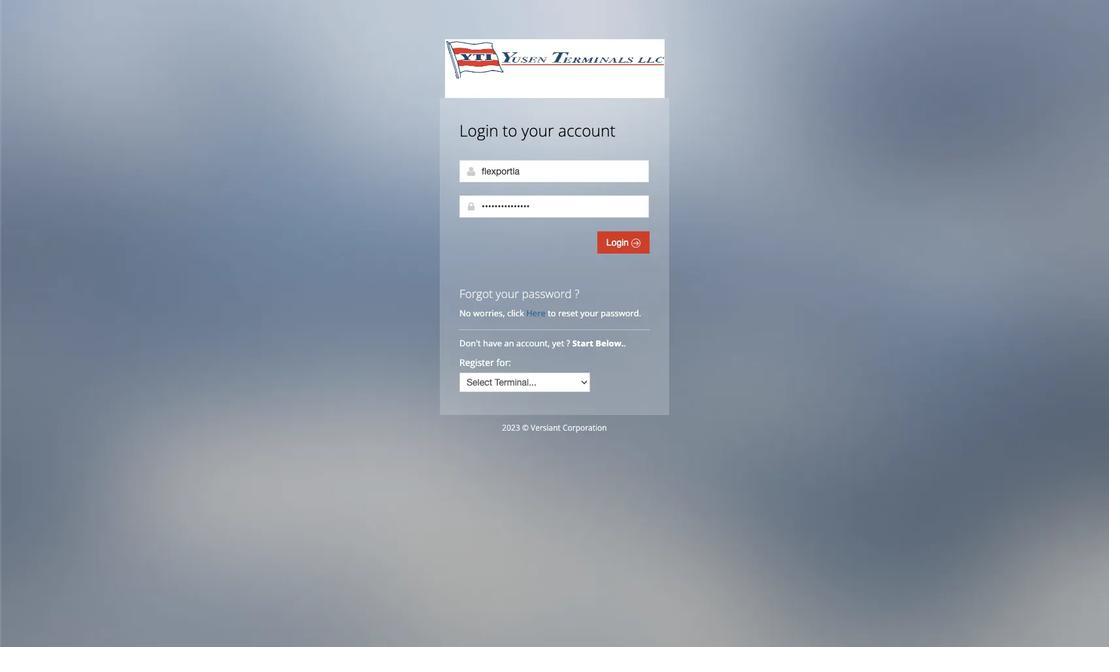 Task type: locate. For each thing, give the bounding box(es) containing it.
don't have an account, yet ? start below. .
[[460, 337, 628, 349]]

start
[[572, 337, 594, 349]]

your up username text field
[[522, 120, 554, 141]]

login for login to your account
[[460, 120, 499, 141]]

to up username text field
[[503, 120, 518, 141]]

1 vertical spatial login
[[607, 237, 632, 248]]

1 vertical spatial to
[[548, 307, 556, 319]]

lock image
[[466, 201, 477, 212]]

.
[[624, 337, 626, 349]]

your right reset at the right top of the page
[[581, 307, 599, 319]]

register
[[460, 356, 494, 369]]

1 horizontal spatial to
[[548, 307, 556, 319]]

0 horizontal spatial to
[[503, 120, 518, 141]]

forgot your password ? no worries, click here to reset your password.
[[460, 286, 641, 319]]

? up reset at the right top of the page
[[575, 286, 580, 301]]

0 vertical spatial your
[[522, 120, 554, 141]]

corporation
[[563, 422, 607, 433]]

here link
[[526, 307, 546, 319]]

no
[[460, 307, 471, 319]]

1 horizontal spatial your
[[522, 120, 554, 141]]

2023
[[502, 422, 520, 433]]

1 vertical spatial ?
[[567, 337, 570, 349]]

Password password field
[[460, 195, 649, 218]]

password
[[522, 286, 572, 301]]

2 vertical spatial your
[[581, 307, 599, 319]]

your
[[522, 120, 554, 141], [496, 286, 519, 301], [581, 307, 599, 319]]

? right the "yet"
[[567, 337, 570, 349]]

to inside forgot your password ? no worries, click here to reset your password.
[[548, 307, 556, 319]]

2 horizontal spatial your
[[581, 307, 599, 319]]

forgot
[[460, 286, 493, 301]]

1 vertical spatial your
[[496, 286, 519, 301]]

register for:
[[460, 356, 511, 369]]

1 horizontal spatial ?
[[575, 286, 580, 301]]

2023 © versiant corporation
[[502, 422, 607, 433]]

your up click at the top left of page
[[496, 286, 519, 301]]

0 horizontal spatial your
[[496, 286, 519, 301]]

0 vertical spatial login
[[460, 120, 499, 141]]

Username text field
[[460, 160, 649, 182]]

login for login
[[607, 237, 632, 248]]

?
[[575, 286, 580, 301], [567, 337, 570, 349]]

to right here
[[548, 307, 556, 319]]

0 horizontal spatial login
[[460, 120, 499, 141]]

don't
[[460, 337, 481, 349]]

login inside button
[[607, 237, 632, 248]]

login
[[460, 120, 499, 141], [607, 237, 632, 248]]

to
[[503, 120, 518, 141], [548, 307, 556, 319]]

0 vertical spatial ?
[[575, 286, 580, 301]]

click
[[507, 307, 524, 319]]

1 horizontal spatial login
[[607, 237, 632, 248]]



Task type: describe. For each thing, give the bounding box(es) containing it.
worries,
[[473, 307, 505, 319]]

account,
[[516, 337, 550, 349]]

for:
[[497, 356, 511, 369]]

below.
[[596, 337, 624, 349]]

0 vertical spatial to
[[503, 120, 518, 141]]

user image
[[466, 166, 477, 177]]

login button
[[597, 231, 650, 254]]

an
[[504, 337, 514, 349]]

©
[[522, 422, 529, 433]]

versiant
[[531, 422, 561, 433]]

swapright image
[[632, 239, 641, 248]]

0 horizontal spatial ?
[[567, 337, 570, 349]]

? inside forgot your password ? no worries, click here to reset your password.
[[575, 286, 580, 301]]

account
[[558, 120, 616, 141]]

have
[[483, 337, 502, 349]]

login to your account
[[460, 120, 616, 141]]

reset
[[558, 307, 578, 319]]

here
[[526, 307, 546, 319]]

yet
[[552, 337, 564, 349]]

password.
[[601, 307, 641, 319]]



